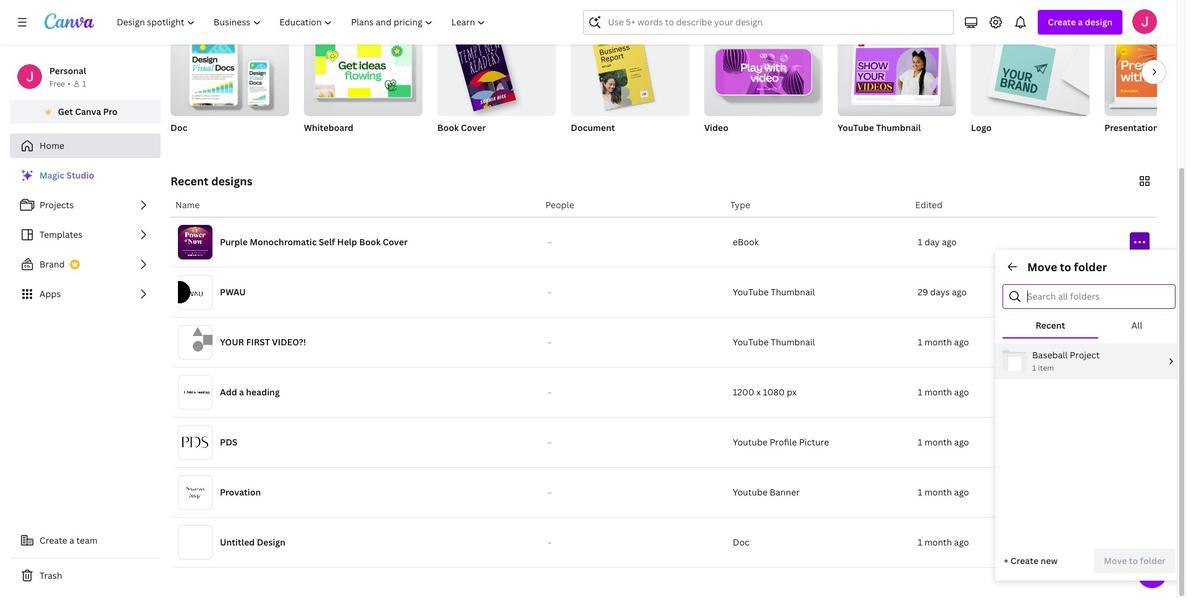 Task type: vqa. For each thing, say whether or not it's contained in the screenshot.


Task type: describe. For each thing, give the bounding box(es) containing it.
ago for pds
[[954, 436, 969, 448]]

first
[[246, 336, 270, 348]]

0 horizontal spatial book
[[359, 236, 381, 248]]

edited
[[916, 199, 943, 211]]

get canva pro button
[[10, 100, 161, 124]]

want
[[227, 2, 254, 17]]

29 days ago
[[918, 286, 967, 298]]

magic
[[40, 169, 64, 181]]

youtube for 1
[[733, 336, 769, 348]]

-- for provation
[[548, 489, 552, 496]]

1 month ago for x
[[918, 386, 969, 398]]

youtube inside group
[[838, 122, 874, 133]]

canva
[[75, 106, 101, 117]]

monochromatic
[[250, 236, 317, 248]]

purple monochromatic self help book cover
[[220, 236, 408, 248]]

create for create a team
[[40, 534, 67, 546]]

your first video?!
[[220, 336, 306, 348]]

get
[[58, 106, 73, 117]]

1 vertical spatial cover
[[383, 236, 408, 248]]

studio
[[66, 169, 94, 181]]

Search search field
[[608, 11, 929, 34]]

-- for pds
[[548, 439, 552, 445]]

home
[[40, 140, 64, 151]]

x
[[757, 386, 761, 398]]

video?!
[[272, 336, 306, 348]]

james peterson image
[[1133, 9, 1157, 34]]

ebook
[[733, 236, 759, 248]]

youtube for 29
[[733, 286, 769, 298]]

video
[[704, 122, 729, 133]]

0 vertical spatial move to folder
[[1028, 260, 1107, 274]]

personal
[[49, 65, 86, 77]]

item
[[1038, 363, 1054, 373]]

document
[[571, 122, 615, 133]]

-- for untitled design
[[548, 539, 552, 546]]

1200 x 1080 px
[[733, 386, 797, 398]]

your
[[220, 336, 244, 348]]

banner
[[770, 486, 800, 498]]

create a design button
[[1038, 10, 1123, 35]]

month for profile
[[925, 436, 952, 448]]

top level navigation element
[[109, 10, 496, 35]]

+
[[1004, 555, 1009, 567]]

templates
[[40, 229, 83, 240]]

heading
[[246, 386, 280, 398]]

ago for purple monochromatic self help book cover
[[942, 236, 957, 248]]

-- for add a heading
[[548, 389, 552, 395]]

group for logo
[[971, 27, 1090, 116]]

1 for youtube thumbnail
[[918, 336, 923, 348]]

free
[[49, 78, 65, 89]]

design
[[257, 536, 285, 548]]

book inside group
[[437, 122, 459, 133]]

+ create new
[[1004, 555, 1058, 567]]

doc inside group
[[171, 122, 187, 133]]

move to folder inside button
[[1104, 555, 1166, 567]]

1 vertical spatial doc
[[733, 536, 750, 548]]

home link
[[10, 133, 161, 158]]

pro
[[103, 106, 118, 117]]

magic studio
[[40, 169, 94, 181]]

ago for untitled design
[[954, 536, 969, 548]]

Search all folders search field
[[1028, 285, 1168, 308]]

create for create a design
[[1048, 16, 1076, 28]]

add a heading
[[220, 386, 280, 398]]

group for book cover
[[437, 27, 556, 116]]

1 day ago
[[918, 236, 957, 248]]

new
[[1041, 555, 1058, 567]]

ago for provation
[[954, 486, 969, 498]]

whiteboard
[[304, 122, 353, 133]]

logo group
[[971, 27, 1090, 150]]

self
[[319, 236, 335, 248]]

pwau
[[220, 286, 246, 298]]

recent for recent
[[1036, 319, 1065, 331]]

project
[[1070, 349, 1100, 361]]

youtube banner
[[733, 486, 800, 498]]

1 inside baseball project 1 item
[[1032, 363, 1036, 373]]

recent button
[[1003, 314, 1099, 337]]

•
[[68, 78, 70, 89]]

untitled
[[220, 536, 255, 548]]

baseball
[[1032, 349, 1068, 361]]

doc group
[[171, 27, 289, 150]]

apps
[[40, 288, 61, 300]]

baseball project list
[[995, 344, 1183, 379]]

magic studio link
[[10, 163, 161, 188]]

presentation (16:9)
[[1105, 122, 1185, 133]]

projects
[[40, 199, 74, 211]]

recent designs
[[171, 174, 252, 188]]

8 group from the left
[[1105, 27, 1186, 116]]

1 for doc
[[918, 536, 923, 548]]

purple
[[220, 236, 248, 248]]

thumbnail for 1
[[771, 336, 815, 348]]

cover inside group
[[461, 122, 486, 133]]



Task type: locate. For each thing, give the bounding box(es) containing it.
1 vertical spatial youtube thumbnail
[[733, 286, 815, 298]]

help
[[337, 236, 357, 248]]

1 -- from the top
[[548, 239, 552, 245]]

type
[[731, 199, 750, 211]]

0 horizontal spatial move
[[1028, 260, 1057, 274]]

might
[[193, 2, 225, 17]]

0 vertical spatial book
[[437, 122, 459, 133]]

0 vertical spatial to
[[257, 2, 268, 17]]

(16:9)
[[1161, 122, 1185, 133]]

6 -- from the top
[[548, 489, 552, 496]]

2 horizontal spatial create
[[1048, 16, 1076, 28]]

1 vertical spatial book
[[359, 236, 381, 248]]

month for thumbnail
[[925, 336, 952, 348]]

a for design
[[1078, 16, 1083, 28]]

book
[[437, 122, 459, 133], [359, 236, 381, 248]]

2 horizontal spatial to
[[1129, 555, 1138, 567]]

2 -- from the top
[[548, 289, 552, 295]]

create right +
[[1011, 555, 1039, 567]]

month for banner
[[925, 486, 952, 498]]

6 group from the left
[[838, 27, 956, 116]]

folder
[[1074, 260, 1107, 274], [1140, 555, 1166, 567]]

1 month from the top
[[925, 336, 952, 348]]

+ create new button
[[1003, 549, 1059, 573]]

group
[[171, 27, 289, 116], [304, 27, 423, 116], [437, 27, 556, 116], [571, 27, 690, 116], [704, 27, 823, 116], [838, 27, 956, 116], [971, 27, 1090, 116], [1105, 27, 1186, 116]]

1 month ago for banner
[[918, 486, 969, 498]]

youtube thumbnail
[[838, 122, 921, 133], [733, 286, 815, 298], [733, 336, 815, 348]]

list
[[10, 163, 161, 306]]

2 vertical spatial a
[[69, 534, 74, 546]]

projects link
[[10, 193, 161, 217]]

0 vertical spatial cover
[[461, 122, 486, 133]]

youtube thumbnail for 1 month ago
[[733, 336, 815, 348]]

3 group from the left
[[437, 27, 556, 116]]

doc
[[171, 122, 187, 133], [733, 536, 750, 548]]

book cover
[[437, 122, 486, 133]]

trash
[[40, 570, 62, 581]]

free •
[[49, 78, 70, 89]]

group for document
[[571, 27, 690, 116]]

0 vertical spatial folder
[[1074, 260, 1107, 274]]

create inside dropdown button
[[1048, 16, 1076, 28]]

move
[[1028, 260, 1057, 274], [1104, 555, 1127, 567]]

1 month ago for thumbnail
[[918, 336, 969, 348]]

2 youtube from the top
[[733, 486, 768, 498]]

you might want to try...
[[171, 2, 295, 17]]

recent up name
[[171, 174, 209, 188]]

to inside button
[[1129, 555, 1138, 567]]

3 1 month ago from the top
[[918, 436, 969, 448]]

cover
[[461, 122, 486, 133], [383, 236, 408, 248]]

create a team
[[40, 534, 98, 546]]

create
[[1048, 16, 1076, 28], [40, 534, 67, 546], [1011, 555, 1039, 567]]

1 horizontal spatial cover
[[461, 122, 486, 133]]

2 month from the top
[[925, 386, 952, 398]]

-- for pwau
[[548, 289, 552, 295]]

0 vertical spatial youtube thumbnail
[[838, 122, 921, 133]]

add
[[220, 386, 237, 398]]

youtube thumbnail inside youtube thumbnail group
[[838, 122, 921, 133]]

1 horizontal spatial folder
[[1140, 555, 1166, 567]]

create left team
[[40, 534, 67, 546]]

design
[[1085, 16, 1113, 28]]

1 horizontal spatial book
[[437, 122, 459, 133]]

month for x
[[925, 386, 952, 398]]

1 month ago for profile
[[918, 436, 969, 448]]

0 vertical spatial doc
[[171, 122, 187, 133]]

provation
[[220, 486, 261, 498]]

youtube left profile
[[733, 436, 768, 448]]

2 vertical spatial thumbnail
[[771, 336, 815, 348]]

3 -- from the top
[[548, 339, 552, 345]]

team
[[76, 534, 98, 546]]

group for whiteboard
[[304, 27, 423, 116]]

youtube
[[733, 436, 768, 448], [733, 486, 768, 498]]

youtube profile picture
[[733, 436, 829, 448]]

presentation
[[1105, 122, 1159, 133]]

1 horizontal spatial to
[[1060, 260, 1072, 274]]

thumbnail inside group
[[876, 122, 921, 133]]

1 for ebook
[[918, 236, 923, 248]]

pds
[[220, 436, 237, 448]]

0 vertical spatial thumbnail
[[876, 122, 921, 133]]

1 group from the left
[[171, 27, 289, 116]]

2 group from the left
[[304, 27, 423, 116]]

0 horizontal spatial folder
[[1074, 260, 1107, 274]]

1 horizontal spatial create
[[1011, 555, 1039, 567]]

7 group from the left
[[971, 27, 1090, 116]]

0 vertical spatial youtube
[[733, 436, 768, 448]]

logo
[[971, 122, 992, 133]]

3 month from the top
[[925, 436, 952, 448]]

29
[[918, 286, 928, 298]]

-- for purple monochromatic self help book cover
[[548, 239, 552, 245]]

profile
[[770, 436, 797, 448]]

apps link
[[10, 282, 161, 306]]

days
[[930, 286, 950, 298]]

0 horizontal spatial cover
[[383, 236, 408, 248]]

youtube left banner
[[733, 486, 768, 498]]

a right add on the bottom left
[[239, 386, 244, 398]]

folder inside move to folder button
[[1140, 555, 1166, 567]]

0 horizontal spatial recent
[[171, 174, 209, 188]]

0 vertical spatial a
[[1078, 16, 1083, 28]]

book cover group
[[437, 27, 556, 150]]

-- for your first video?!
[[548, 339, 552, 345]]

recent for recent designs
[[171, 174, 209, 188]]

--
[[548, 239, 552, 245], [548, 289, 552, 295], [548, 339, 552, 345], [548, 389, 552, 395], [548, 439, 552, 445], [548, 489, 552, 496], [548, 539, 552, 546]]

ago
[[942, 236, 957, 248], [952, 286, 967, 298], [954, 336, 969, 348], [954, 386, 969, 398], [954, 436, 969, 448], [954, 486, 969, 498], [954, 536, 969, 548]]

youtube for youtube profile picture
[[733, 436, 768, 448]]

1 vertical spatial move
[[1104, 555, 1127, 567]]

youtube thumbnail group
[[838, 27, 956, 150]]

2 vertical spatial to
[[1129, 555, 1138, 567]]

0 horizontal spatial create
[[40, 534, 67, 546]]

5 1 month ago from the top
[[918, 536, 969, 548]]

1 horizontal spatial recent
[[1036, 319, 1065, 331]]

a left design
[[1078, 16, 1083, 28]]

2 vertical spatial create
[[1011, 555, 1039, 567]]

7 -- from the top
[[548, 539, 552, 546]]

1 horizontal spatial a
[[239, 386, 244, 398]]

1200
[[733, 386, 754, 398]]

designs
[[211, 174, 252, 188]]

2 1 month ago from the top
[[918, 386, 969, 398]]

2 vertical spatial youtube thumbnail
[[733, 336, 815, 348]]

1 vertical spatial to
[[1060, 260, 1072, 274]]

group for doc
[[171, 27, 289, 116]]

2 vertical spatial youtube
[[733, 336, 769, 348]]

1 youtube from the top
[[733, 436, 768, 448]]

1 for 1200 x 1080 px
[[918, 386, 923, 398]]

untitled design
[[220, 536, 285, 548]]

create a design
[[1048, 16, 1113, 28]]

templates link
[[10, 222, 161, 247]]

ago for pwau
[[952, 286, 967, 298]]

0 horizontal spatial to
[[257, 2, 268, 17]]

a inside dropdown button
[[1078, 16, 1083, 28]]

4 month from the top
[[925, 486, 952, 498]]

1
[[82, 78, 86, 89], [918, 236, 923, 248], [918, 336, 923, 348], [1032, 363, 1036, 373], [918, 386, 923, 398], [918, 436, 923, 448], [918, 486, 923, 498], [918, 536, 923, 548]]

thumbnail for 29
[[771, 286, 815, 298]]

picture
[[799, 436, 829, 448]]

name
[[175, 199, 200, 211]]

you
[[171, 2, 191, 17]]

0 vertical spatial create
[[1048, 16, 1076, 28]]

a
[[1078, 16, 1083, 28], [239, 386, 244, 398], [69, 534, 74, 546]]

1 month ago
[[918, 336, 969, 348], [918, 386, 969, 398], [918, 436, 969, 448], [918, 486, 969, 498], [918, 536, 969, 548]]

1 for youtube banner
[[918, 486, 923, 498]]

group for video
[[704, 27, 823, 116]]

move inside button
[[1104, 555, 1127, 567]]

1 vertical spatial a
[[239, 386, 244, 398]]

a inside button
[[69, 534, 74, 546]]

presentation (16:9) group
[[1105, 27, 1186, 150]]

youtube thumbnail for 29 days ago
[[733, 286, 815, 298]]

ago for add a heading
[[954, 386, 969, 398]]

recent inside recent button
[[1036, 319, 1065, 331]]

5 group from the left
[[704, 27, 823, 116]]

1 for youtube profile picture
[[918, 436, 923, 448]]

4 1 month ago from the top
[[918, 486, 969, 498]]

whiteboard group
[[304, 27, 423, 150]]

trash link
[[10, 563, 161, 588]]

brand
[[40, 258, 65, 270]]

None search field
[[583, 10, 954, 35]]

1 vertical spatial youtube
[[733, 286, 769, 298]]

0 horizontal spatial doc
[[171, 122, 187, 133]]

1 1 month ago from the top
[[918, 336, 969, 348]]

4 group from the left
[[571, 27, 690, 116]]

list containing magic studio
[[10, 163, 161, 306]]

4 -- from the top
[[548, 389, 552, 395]]

2 horizontal spatial a
[[1078, 16, 1083, 28]]

create a team button
[[10, 528, 161, 553]]

px
[[787, 386, 797, 398]]

1 vertical spatial move to folder
[[1104, 555, 1166, 567]]

1 vertical spatial create
[[40, 534, 67, 546]]

move to folder
[[1028, 260, 1107, 274], [1104, 555, 1166, 567]]

1 vertical spatial thumbnail
[[771, 286, 815, 298]]

1 vertical spatial youtube
[[733, 486, 768, 498]]

all
[[1132, 319, 1143, 331]]

group for youtube thumbnail
[[838, 27, 956, 116]]

0 vertical spatial youtube
[[838, 122, 874, 133]]

try...
[[271, 2, 295, 17]]

1 horizontal spatial doc
[[733, 536, 750, 548]]

move to folder button
[[1094, 549, 1176, 573]]

1 vertical spatial recent
[[1036, 319, 1065, 331]]

recent up baseball
[[1036, 319, 1065, 331]]

thumbnail
[[876, 122, 921, 133], [771, 286, 815, 298], [771, 336, 815, 348]]

get canva pro
[[58, 106, 118, 117]]

5 -- from the top
[[548, 439, 552, 445]]

a for heading
[[239, 386, 244, 398]]

a left team
[[69, 534, 74, 546]]

to
[[257, 2, 268, 17], [1060, 260, 1072, 274], [1129, 555, 1138, 567]]

0 vertical spatial move
[[1028, 260, 1057, 274]]

day
[[925, 236, 940, 248]]

a for team
[[69, 534, 74, 546]]

document group
[[571, 27, 690, 150]]

0 horizontal spatial a
[[69, 534, 74, 546]]

1 vertical spatial folder
[[1140, 555, 1166, 567]]

people
[[545, 199, 574, 211]]

create left design
[[1048, 16, 1076, 28]]

5 month from the top
[[925, 536, 952, 548]]

brand link
[[10, 252, 161, 277]]

1 horizontal spatial move
[[1104, 555, 1127, 567]]

ago for your first video?!
[[954, 336, 969, 348]]

baseball project 1 item
[[1032, 349, 1100, 373]]

all button
[[1099, 314, 1176, 337]]

0 vertical spatial recent
[[171, 174, 209, 188]]

1080
[[763, 386, 785, 398]]

youtube for youtube banner
[[733, 486, 768, 498]]

video group
[[704, 27, 823, 150]]



